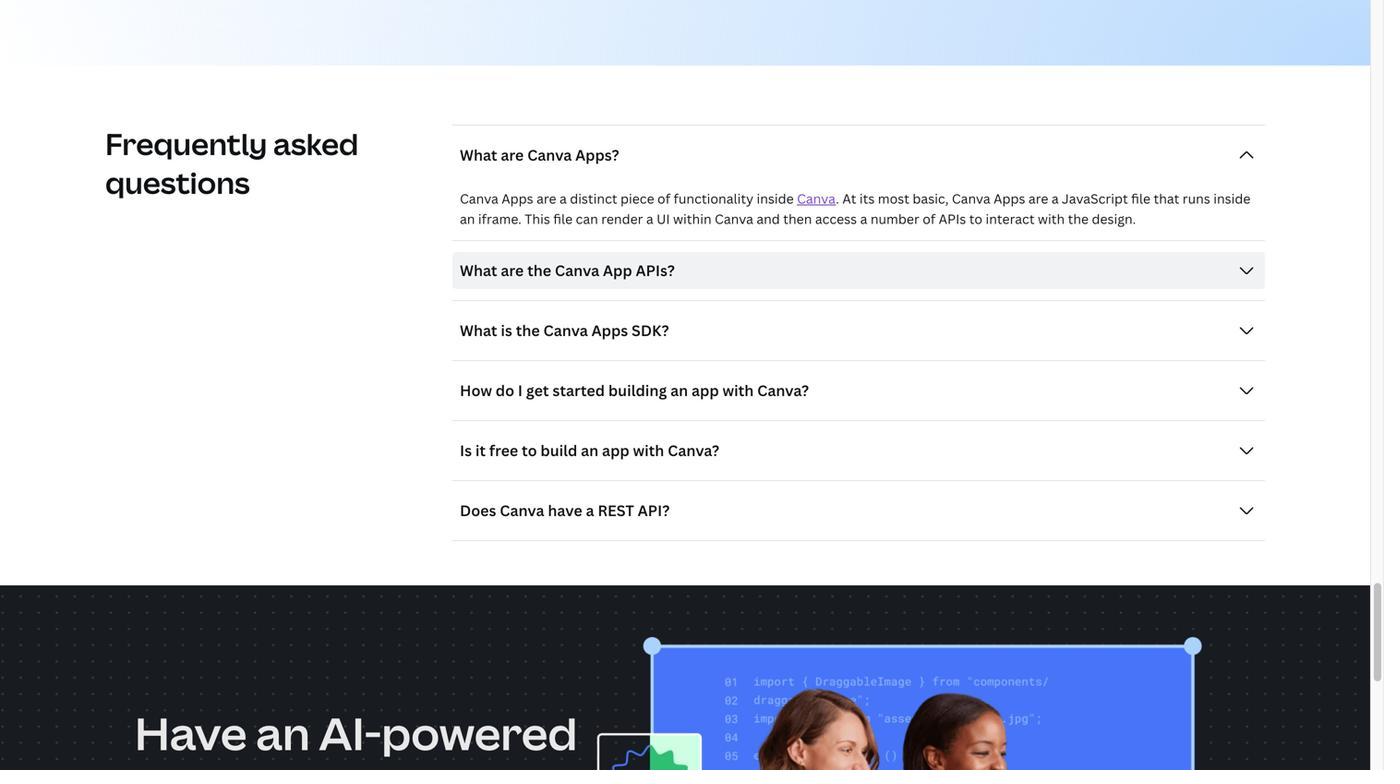 Task type: vqa. For each thing, say whether or not it's contained in the screenshot.
DISTINCT
yes



Task type: locate. For each thing, give the bounding box(es) containing it.
canva up the 'apis'
[[952, 190, 991, 207]]

idea?
[[229, 762, 345, 770]]

canva apps are a distinct piece of functionality inside canva
[[460, 190, 836, 207]]

a right have
[[586, 501, 594, 521]]

the down javascript
[[1068, 210, 1089, 228]]

what are the canva app apis?
[[460, 261, 675, 280]]

what for what is the canva apps sdk?
[[460, 321, 498, 340]]

file left "can" at the top
[[554, 210, 573, 228]]

an left iframe.
[[460, 210, 475, 228]]

1 vertical spatial the
[[528, 261, 552, 280]]

how do i get started building an app with canva? button
[[453, 372, 1266, 409]]

to right free
[[522, 441, 537, 461]]

what down iframe.
[[460, 261, 498, 280]]

apps up interact
[[994, 190, 1026, 207]]

does canva have a rest api?
[[460, 501, 670, 521]]

iframe.
[[478, 210, 522, 228]]

3 what from the top
[[460, 321, 498, 340]]

canva link
[[797, 190, 836, 207]]

0 horizontal spatial with
[[633, 441, 664, 461]]

what for what are the canva app apis?
[[460, 261, 498, 280]]

canva down functionality
[[715, 210, 754, 228]]

a inside "does canva have a rest api?" "dropdown button"
[[586, 501, 594, 521]]

how
[[460, 381, 492, 400]]

of down basic,
[[923, 210, 936, 228]]

1 horizontal spatial of
[[923, 210, 936, 228]]

an
[[460, 210, 475, 228], [671, 381, 688, 400], [581, 441, 599, 461], [256, 703, 310, 764]]

inside right runs
[[1214, 190, 1251, 207]]

0 vertical spatial file
[[1132, 190, 1151, 207]]

canva left the 'apps?'
[[528, 145, 572, 165]]

inside
[[757, 190, 794, 207], [1214, 190, 1251, 207]]

is it free to build an app with canva?
[[460, 441, 720, 461]]

canva? inside is it free to build an app with canva? dropdown button
[[668, 441, 720, 461]]

what inside what are the canva app apis? dropdown button
[[460, 261, 498, 280]]

2 horizontal spatial app
[[692, 381, 719, 400]]

1 horizontal spatial file
[[1132, 190, 1151, 207]]

apps up iframe.
[[502, 190, 534, 207]]

2 what from the top
[[460, 261, 498, 280]]

to
[[970, 210, 983, 228], [522, 441, 537, 461]]

what inside what is the canva apps sdk? dropdown button
[[460, 321, 498, 340]]

canva
[[528, 145, 572, 165], [460, 190, 499, 207], [797, 190, 836, 207], [952, 190, 991, 207], [715, 210, 754, 228], [555, 261, 600, 280], [544, 321, 588, 340], [500, 501, 545, 521]]

that
[[1154, 190, 1180, 207]]

an right build
[[581, 441, 599, 461]]

render
[[602, 210, 643, 228]]

an left 'ai-'
[[256, 703, 310, 764]]

apps left the sdk?
[[592, 321, 628, 340]]

a
[[560, 190, 567, 207], [1052, 190, 1059, 207], [647, 210, 654, 228], [861, 210, 868, 228], [586, 501, 594, 521]]

1 horizontal spatial app
[[602, 441, 630, 461]]

apis?
[[636, 261, 675, 280]]

what is the canva apps sdk?
[[460, 321, 669, 340]]

0 vertical spatial what
[[460, 145, 498, 165]]

what are the canva app apis? button
[[453, 252, 1266, 289]]

canva up then at right
[[797, 190, 836, 207]]

to inside . at its most basic, canva apps are a javascript file that runs inside an iframe. this file can render a ui within canva and then access a number of apis to interact with the design.
[[970, 210, 983, 228]]

1 horizontal spatial apps
[[592, 321, 628, 340]]

2 inside from the left
[[1214, 190, 1251, 207]]

within
[[673, 210, 712, 228]]

have an ai-powered app idea?
[[135, 703, 578, 770]]

canva left have
[[500, 501, 545, 521]]

0 horizontal spatial inside
[[757, 190, 794, 207]]

0 horizontal spatial canva?
[[668, 441, 720, 461]]

the right is
[[516, 321, 540, 340]]

1 what from the top
[[460, 145, 498, 165]]

file left that
[[1132, 190, 1151, 207]]

canva?
[[758, 381, 809, 400], [668, 441, 720, 461]]

are inside . at its most basic, canva apps are a javascript file that runs inside an iframe. this file can render a ui within canva and then access a number of apis to interact with the design.
[[1029, 190, 1049, 207]]

app
[[603, 261, 632, 280]]

1 horizontal spatial canva?
[[758, 381, 809, 400]]

1 vertical spatial with
[[723, 381, 754, 400]]

i
[[518, 381, 523, 400]]

2 vertical spatial app
[[135, 762, 220, 770]]

2 vertical spatial what
[[460, 321, 498, 340]]

most
[[878, 190, 910, 207]]

have
[[135, 703, 247, 764]]

0 horizontal spatial to
[[522, 441, 537, 461]]

with
[[1038, 210, 1065, 228], [723, 381, 754, 400], [633, 441, 664, 461]]

are
[[501, 145, 524, 165], [537, 190, 557, 207], [1029, 190, 1049, 207], [501, 261, 524, 280]]

design.
[[1092, 210, 1137, 228]]

does canva have a rest api? button
[[453, 492, 1266, 529]]

0 vertical spatial app
[[692, 381, 719, 400]]

number
[[871, 210, 920, 228]]

1 horizontal spatial with
[[723, 381, 754, 400]]

0 horizontal spatial of
[[658, 190, 671, 207]]

app
[[692, 381, 719, 400], [602, 441, 630, 461], [135, 762, 220, 770]]

piece
[[621, 190, 655, 207]]

what inside what are canva apps? 'dropdown button'
[[460, 145, 498, 165]]

and
[[757, 210, 780, 228]]

access
[[816, 210, 857, 228]]

canva? inside how do i get started building an app with canva? dropdown button
[[758, 381, 809, 400]]

apps inside dropdown button
[[592, 321, 628, 340]]

0 horizontal spatial file
[[554, 210, 573, 228]]

what left is
[[460, 321, 498, 340]]

questions
[[105, 163, 250, 203]]

are up interact
[[1029, 190, 1049, 207]]

the
[[1068, 210, 1089, 228], [528, 261, 552, 280], [516, 321, 540, 340]]

file
[[1132, 190, 1151, 207], [554, 210, 573, 228]]

building
[[609, 381, 667, 400]]

api?
[[638, 501, 670, 521]]

apps
[[502, 190, 534, 207], [994, 190, 1026, 207], [592, 321, 628, 340]]

are down iframe.
[[501, 261, 524, 280]]

to right the 'apis'
[[970, 210, 983, 228]]

functionality
[[674, 190, 754, 207]]

1 horizontal spatial inside
[[1214, 190, 1251, 207]]

canva inside "dropdown button"
[[500, 501, 545, 521]]

rest
[[598, 501, 634, 521]]

at
[[843, 190, 857, 207]]

1 vertical spatial of
[[923, 210, 936, 228]]

are up iframe.
[[501, 145, 524, 165]]

1 vertical spatial to
[[522, 441, 537, 461]]

are inside what are canva apps? 'dropdown button'
[[501, 145, 524, 165]]

powered
[[382, 703, 578, 764]]

2 horizontal spatial with
[[1038, 210, 1065, 228]]

1 vertical spatial canva?
[[668, 441, 720, 461]]

are up this
[[537, 190, 557, 207]]

inside up and
[[757, 190, 794, 207]]

0 vertical spatial with
[[1038, 210, 1065, 228]]

1 vertical spatial what
[[460, 261, 498, 280]]

is
[[501, 321, 513, 340]]

this
[[525, 210, 550, 228]]

0 vertical spatial to
[[970, 210, 983, 228]]

what is the canva apps sdk? button
[[453, 312, 1266, 349]]

interact
[[986, 210, 1035, 228]]

what up iframe.
[[460, 145, 498, 165]]

an inside have an ai-powered app idea?
[[256, 703, 310, 764]]

it
[[476, 441, 486, 461]]

1 horizontal spatial to
[[970, 210, 983, 228]]

what
[[460, 145, 498, 165], [460, 261, 498, 280], [460, 321, 498, 340]]

have
[[548, 501, 583, 521]]

of
[[658, 190, 671, 207], [923, 210, 936, 228]]

0 vertical spatial the
[[1068, 210, 1089, 228]]

of up ui
[[658, 190, 671, 207]]

1 vertical spatial file
[[554, 210, 573, 228]]

asked
[[273, 124, 359, 164]]

the down this
[[528, 261, 552, 280]]

2 horizontal spatial apps
[[994, 190, 1026, 207]]

1 vertical spatial app
[[602, 441, 630, 461]]

apps?
[[576, 145, 620, 165]]

started
[[553, 381, 605, 400]]

2 vertical spatial the
[[516, 321, 540, 340]]

an right building
[[671, 381, 688, 400]]

0 vertical spatial canva?
[[758, 381, 809, 400]]

0 horizontal spatial app
[[135, 762, 220, 770]]

canva up iframe.
[[460, 190, 499, 207]]



Task type: describe. For each thing, give the bounding box(es) containing it.
with inside . at its most basic, canva apps are a javascript file that runs inside an iframe. this file can render a ui within canva and then access a number of apis to interact with the design.
[[1038, 210, 1065, 228]]

do
[[496, 381, 515, 400]]

an inside . at its most basic, canva apps are a javascript file that runs inside an iframe. this file can render a ui within canva and then access a number of apis to interact with the design.
[[460, 210, 475, 228]]

frequently asked questions
[[105, 124, 359, 203]]

ai-
[[319, 703, 382, 764]]

a left ui
[[647, 210, 654, 228]]

the inside . at its most basic, canva apps are a javascript file that runs inside an iframe. this file can render a ui within canva and then access a number of apis to interact with the design.
[[1068, 210, 1089, 228]]

app inside have an ai-powered app idea?
[[135, 762, 220, 770]]

build
[[541, 441, 578, 461]]

canva inside 'dropdown button'
[[528, 145, 572, 165]]

what are canva apps? button
[[453, 137, 1266, 174]]

get
[[526, 381, 549, 400]]

apis
[[939, 210, 967, 228]]

the for what are the canva app apis?
[[528, 261, 552, 280]]

basic,
[[913, 190, 949, 207]]

to inside dropdown button
[[522, 441, 537, 461]]

a left distinct on the left top of page
[[560, 190, 567, 207]]

apps inside . at its most basic, canva apps are a javascript file that runs inside an iframe. this file can render a ui within canva and then access a number of apis to interact with the design.
[[994, 190, 1026, 207]]

is it free to build an app with canva? button
[[453, 432, 1266, 469]]

canva right is
[[544, 321, 588, 340]]

are inside what are the canva app apis? dropdown button
[[501, 261, 524, 280]]

2 vertical spatial with
[[633, 441, 664, 461]]

javascript
[[1062, 190, 1129, 207]]

runs
[[1183, 190, 1211, 207]]

is
[[460, 441, 472, 461]]

can
[[576, 210, 598, 228]]

free
[[489, 441, 518, 461]]

of inside . at its most basic, canva apps are a javascript file that runs inside an iframe. this file can render a ui within canva and then access a number of apis to interact with the design.
[[923, 210, 936, 228]]

distinct
[[570, 190, 618, 207]]

inside inside . at its most basic, canva apps are a javascript file that runs inside an iframe. this file can render a ui within canva and then access a number of apis to interact with the design.
[[1214, 190, 1251, 207]]

ui
[[657, 210, 670, 228]]

how do i get started building an app with canva?
[[460, 381, 809, 400]]

.
[[836, 190, 840, 207]]

0 vertical spatial of
[[658, 190, 671, 207]]

a down its
[[861, 210, 868, 228]]

1 inside from the left
[[757, 190, 794, 207]]

the for what is the canva apps sdk?
[[516, 321, 540, 340]]

what are canva apps?
[[460, 145, 620, 165]]

then
[[784, 210, 812, 228]]

does
[[460, 501, 496, 521]]

canva left app
[[555, 261, 600, 280]]

what for what are canva apps?
[[460, 145, 498, 165]]

0 horizontal spatial apps
[[502, 190, 534, 207]]

. at its most basic, canva apps are a javascript file that runs inside an iframe. this file can render a ui within canva and then access a number of apis to interact with the design.
[[460, 190, 1251, 228]]

sdk?
[[632, 321, 669, 340]]

a left javascript
[[1052, 190, 1059, 207]]

its
[[860, 190, 875, 207]]

frequently
[[105, 124, 267, 164]]



